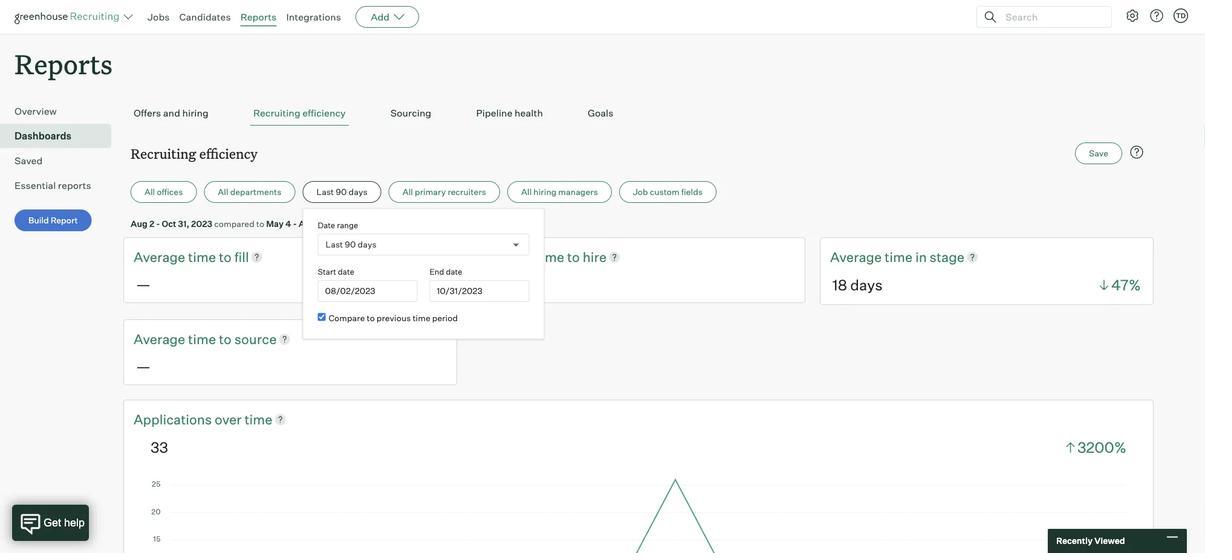 Task type: locate. For each thing, give the bounding box(es) containing it.
1 horizontal spatial recruiting
[[253, 107, 300, 119]]

0 horizontal spatial 2023
[[191, 219, 212, 229]]

2023 right 1,
[[325, 219, 346, 229]]

time down 31,
[[188, 249, 216, 266]]

average link
[[134, 248, 188, 267], [482, 248, 536, 267], [830, 248, 885, 267], [134, 330, 188, 349]]

90
[[336, 187, 347, 198], [345, 240, 356, 250]]

0 vertical spatial recruiting
[[253, 107, 300, 119]]

0 vertical spatial efficiency
[[302, 107, 346, 119]]

all left primary
[[403, 187, 413, 198]]

tab list
[[131, 101, 1147, 126]]

4 all from the left
[[521, 187, 532, 198]]

job
[[633, 187, 648, 198]]

last 90 days down the range
[[326, 240, 377, 250]]

2 all from the left
[[218, 187, 228, 198]]

recruiting
[[253, 107, 300, 119], [131, 145, 196, 162]]

1 vertical spatial recruiting efficiency
[[131, 145, 258, 162]]

offers and hiring
[[134, 107, 209, 119]]

1 horizontal spatial 2023
[[325, 219, 346, 229]]

to left the may
[[256, 219, 264, 229]]

sourcing button
[[388, 101, 434, 126]]

all left the managers
[[521, 187, 532, 198]]

stage
[[930, 249, 965, 266]]

candidates
[[179, 11, 231, 23]]

1 all from the left
[[145, 187, 155, 198]]

compared
[[214, 219, 254, 229]]

- right 4
[[293, 219, 297, 229]]

0 vertical spatial 90
[[336, 187, 347, 198]]

3 all from the left
[[403, 187, 413, 198]]

reports
[[240, 11, 277, 23], [15, 46, 113, 82]]

time left period
[[413, 313, 430, 324]]

to for source
[[219, 331, 232, 348]]

greenhouse recruiting image
[[15, 10, 123, 24]]

save
[[1089, 148, 1109, 159]]

days
[[349, 187, 368, 198], [358, 240, 377, 250], [850, 276, 883, 295]]

reports down greenhouse recruiting image
[[15, 46, 113, 82]]

1 vertical spatial efficiency
[[199, 145, 258, 162]]

time link left the stage 'link'
[[885, 248, 916, 267]]

date
[[338, 267, 354, 277], [446, 267, 462, 277]]

all for all hiring managers
[[521, 187, 532, 198]]

jobs
[[148, 11, 170, 23]]

time left source
[[188, 331, 216, 348]]

1 horizontal spatial reports
[[240, 11, 277, 23]]

3200%
[[1078, 439, 1127, 457]]

configure image
[[1125, 8, 1140, 23]]

in link
[[916, 248, 930, 267]]

2023 right 31,
[[191, 219, 212, 229]]

average link for source
[[134, 330, 188, 349]]

average link for stage
[[830, 248, 885, 267]]

hiring left the managers
[[534, 187, 557, 198]]

1 horizontal spatial aug
[[299, 219, 316, 229]]

0 horizontal spatial date
[[338, 267, 354, 277]]

goals
[[588, 107, 614, 119]]

to left fill
[[219, 249, 232, 266]]

average time in
[[830, 249, 930, 266]]

0 horizontal spatial -
[[156, 219, 160, 229]]

all left departments
[[218, 187, 228, 198]]

hire link
[[583, 248, 607, 267]]

goals button
[[585, 101, 617, 126]]

1 vertical spatial days
[[358, 240, 377, 250]]

last 90 days up the date range
[[317, 187, 368, 198]]

1 vertical spatial reports
[[15, 46, 113, 82]]

1 vertical spatial 90
[[345, 240, 356, 250]]

days inside button
[[349, 187, 368, 198]]

18 days
[[833, 276, 883, 295]]

all
[[145, 187, 155, 198], [218, 187, 228, 198], [403, 187, 413, 198], [521, 187, 532, 198]]

time for hire
[[536, 249, 564, 266]]

31,
[[178, 219, 189, 229]]

days up the range
[[349, 187, 368, 198]]

all primary recruiters button
[[389, 182, 500, 203]]

all hiring managers button
[[507, 182, 612, 203]]

time link left "hire" link
[[536, 248, 567, 267]]

efficiency
[[302, 107, 346, 119], [199, 145, 258, 162]]

pipeline health
[[476, 107, 543, 119]]

2 date from the left
[[446, 267, 462, 277]]

to link for source
[[219, 330, 234, 349]]

hiring right and
[[182, 107, 209, 119]]

4
[[285, 219, 291, 229]]

pipeline health button
[[473, 101, 546, 126]]

aug
[[131, 219, 148, 229], [299, 219, 316, 229]]

time link left fill link
[[188, 248, 219, 267]]

aug left 2
[[131, 219, 148, 229]]

job custom fields
[[633, 187, 703, 198]]

saved link
[[15, 154, 106, 168]]

1 horizontal spatial efficiency
[[302, 107, 346, 119]]

build report
[[28, 215, 78, 226]]

hiring inside offers and hiring button
[[182, 107, 209, 119]]

33
[[151, 439, 168, 457]]

0 vertical spatial hiring
[[182, 107, 209, 119]]

1 horizontal spatial hiring
[[534, 187, 557, 198]]

0 vertical spatial last 90 days
[[317, 187, 368, 198]]

primary
[[415, 187, 446, 198]]

xychart image
[[151, 477, 1127, 554]]

all offices
[[145, 187, 183, 198]]

last down the date range
[[326, 240, 343, 250]]

stage link
[[930, 248, 965, 267]]

hire
[[583, 249, 607, 266]]

days down the range
[[358, 240, 377, 250]]

-
[[156, 219, 160, 229], [293, 219, 297, 229]]

recruiting efficiency
[[253, 107, 346, 119], [131, 145, 258, 162]]

—
[[136, 275, 151, 294], [484, 275, 499, 294], [136, 358, 151, 376]]

date right start
[[338, 267, 354, 277]]

last inside button
[[317, 187, 334, 198]]

to left the hire
[[567, 249, 580, 266]]

time left the hire
[[536, 249, 564, 266]]

time link for source
[[188, 330, 219, 349]]

departments
[[230, 187, 281, 198]]

1 aug from the left
[[131, 219, 148, 229]]

reports right candidates
[[240, 11, 277, 23]]

time link for stage
[[885, 248, 916, 267]]

0 horizontal spatial hiring
[[182, 107, 209, 119]]

offices
[[157, 187, 183, 198]]

reports link
[[240, 11, 277, 23]]

- right 2
[[156, 219, 160, 229]]

90 up the date range
[[336, 187, 347, 198]]

1 vertical spatial recruiting
[[131, 145, 196, 162]]

to link
[[219, 248, 234, 267], [567, 248, 583, 267], [219, 330, 234, 349]]

time link left source link
[[188, 330, 219, 349]]

days right 18
[[850, 276, 883, 295]]

0 vertical spatial recruiting efficiency
[[253, 107, 346, 119]]

to for hire
[[567, 249, 580, 266]]

last 90 days inside last 90 days button
[[317, 187, 368, 198]]

recruiting efficiency inside "button"
[[253, 107, 346, 119]]

candidates link
[[179, 11, 231, 23]]

recruiting inside "button"
[[253, 107, 300, 119]]

0 vertical spatial reports
[[240, 11, 277, 23]]

aug left 1,
[[299, 219, 316, 229]]

90 down the range
[[345, 240, 356, 250]]

1 vertical spatial hiring
[[534, 187, 557, 198]]

to left source
[[219, 331, 232, 348]]

overview
[[15, 105, 57, 117]]

90 inside button
[[336, 187, 347, 198]]

saved
[[15, 155, 43, 167]]

report
[[51, 215, 78, 226]]

0 horizontal spatial efficiency
[[199, 145, 258, 162]]

and
[[163, 107, 180, 119]]

0 vertical spatial days
[[349, 187, 368, 198]]

time link for fill
[[188, 248, 219, 267]]

1 horizontal spatial -
[[293, 219, 297, 229]]

Search text field
[[1003, 8, 1101, 26]]

time left in
[[885, 249, 913, 266]]

all left "offices"
[[145, 187, 155, 198]]

add
[[371, 11, 390, 23]]

hiring inside all hiring managers button
[[534, 187, 557, 198]]

1 date from the left
[[338, 267, 354, 277]]

time for source
[[188, 331, 216, 348]]

sourcing
[[391, 107, 431, 119]]

0 vertical spatial last
[[317, 187, 334, 198]]

end date
[[430, 267, 462, 277]]

1 horizontal spatial date
[[446, 267, 462, 277]]

date
[[318, 221, 335, 230]]

last up 1,
[[317, 187, 334, 198]]

average
[[134, 249, 185, 266], [482, 249, 534, 266], [830, 249, 882, 266], [134, 331, 185, 348]]

last 90 days
[[317, 187, 368, 198], [326, 240, 377, 250]]

date right end
[[446, 267, 462, 277]]

average time to for source
[[134, 331, 234, 348]]

to link for fill
[[219, 248, 234, 267]]

10/31/2023
[[437, 286, 483, 297]]

time for stage
[[885, 249, 913, 266]]

0 horizontal spatial aug
[[131, 219, 148, 229]]



Task type: vqa. For each thing, say whether or not it's contained in the screenshot.
'are'
no



Task type: describe. For each thing, give the bounding box(es) containing it.
to left previous
[[367, 313, 375, 324]]

average link for fill
[[134, 248, 188, 267]]

fill link
[[234, 248, 249, 267]]

average link for hire
[[482, 248, 536, 267]]

integrations
[[286, 11, 341, 23]]

source
[[234, 331, 277, 348]]

faq image
[[1130, 145, 1144, 160]]

overview link
[[15, 104, 106, 119]]

viewed
[[1095, 536, 1125, 547]]

time link for hire
[[536, 248, 567, 267]]

dashboards
[[15, 130, 71, 142]]

dashboards link
[[15, 129, 106, 143]]

all departments
[[218, 187, 281, 198]]

applications link
[[134, 410, 215, 429]]

essential reports
[[15, 180, 91, 192]]

aug 2 - oct 31, 2023 compared to may 4 - aug 1, 2023
[[131, 219, 346, 229]]

build report button
[[15, 210, 92, 232]]

start date
[[318, 267, 354, 277]]

essential
[[15, 180, 56, 192]]

47%
[[1111, 276, 1141, 295]]

time for fill
[[188, 249, 216, 266]]

fields
[[681, 187, 703, 198]]

time link right over
[[245, 410, 272, 429]]

range
[[337, 221, 358, 230]]

over link
[[215, 410, 245, 429]]

offers and hiring button
[[131, 101, 212, 126]]

pipeline
[[476, 107, 513, 119]]

all for all departments
[[218, 187, 228, 198]]

period
[[432, 313, 458, 324]]

2
[[149, 219, 154, 229]]

— for hire
[[484, 275, 499, 294]]

job custom fields button
[[619, 182, 717, 203]]

average time to for fill
[[134, 249, 234, 266]]

average for fill
[[134, 249, 185, 266]]

previous
[[377, 313, 411, 324]]

time right over
[[245, 411, 272, 428]]

in
[[916, 249, 927, 266]]

source link
[[234, 330, 277, 349]]

date for start date
[[338, 267, 354, 277]]

managers
[[558, 187, 598, 198]]

— for source
[[136, 358, 151, 376]]

— for fill
[[136, 275, 151, 294]]

end
[[430, 267, 444, 277]]

08/02/2023
[[325, 286, 375, 297]]

0 horizontal spatial reports
[[15, 46, 113, 82]]

reports
[[58, 180, 91, 192]]

2 - from the left
[[293, 219, 297, 229]]

Compare to previous time period checkbox
[[318, 314, 326, 322]]

recently
[[1056, 536, 1093, 547]]

all departments button
[[204, 182, 295, 203]]

custom
[[650, 187, 680, 198]]

1 vertical spatial last
[[326, 240, 343, 250]]

1 vertical spatial last 90 days
[[326, 240, 377, 250]]

applications over
[[134, 411, 245, 428]]

essential reports link
[[15, 179, 106, 193]]

recruiting efficiency button
[[250, 101, 349, 126]]

1 - from the left
[[156, 219, 160, 229]]

all offices button
[[131, 182, 197, 203]]

last 90 days button
[[303, 182, 381, 203]]

build
[[28, 215, 49, 226]]

jobs link
[[148, 11, 170, 23]]

compare to previous time period
[[329, 313, 458, 324]]

integrations link
[[286, 11, 341, 23]]

tab list containing offers and hiring
[[131, 101, 1147, 126]]

add button
[[356, 6, 419, 28]]

to for fill
[[219, 249, 232, 266]]

date range
[[318, 221, 358, 230]]

all for all offices
[[145, 187, 155, 198]]

recently viewed
[[1056, 536, 1125, 547]]

over
[[215, 411, 242, 428]]

offers
[[134, 107, 161, 119]]

td button
[[1171, 6, 1191, 25]]

health
[[515, 107, 543, 119]]

td button
[[1174, 8, 1188, 23]]

start
[[318, 267, 336, 277]]

average for stage
[[830, 249, 882, 266]]

may
[[266, 219, 284, 229]]

2 vertical spatial days
[[850, 276, 883, 295]]

average time to for hire
[[482, 249, 583, 266]]

1 2023 from the left
[[191, 219, 212, 229]]

save button
[[1075, 143, 1122, 165]]

average for source
[[134, 331, 185, 348]]

fill
[[234, 249, 249, 266]]

all hiring managers
[[521, 187, 598, 198]]

efficiency inside "button"
[[302, 107, 346, 119]]

recruiters
[[448, 187, 486, 198]]

2 2023 from the left
[[325, 219, 346, 229]]

td
[[1176, 11, 1186, 20]]

2 aug from the left
[[299, 219, 316, 229]]

oct
[[162, 219, 176, 229]]

average for hire
[[482, 249, 534, 266]]

all primary recruiters
[[403, 187, 486, 198]]

compare
[[329, 313, 365, 324]]

date for end date
[[446, 267, 462, 277]]

18
[[833, 276, 847, 295]]

to link for hire
[[567, 248, 583, 267]]

all for all primary recruiters
[[403, 187, 413, 198]]

applications
[[134, 411, 212, 428]]

0 horizontal spatial recruiting
[[131, 145, 196, 162]]



